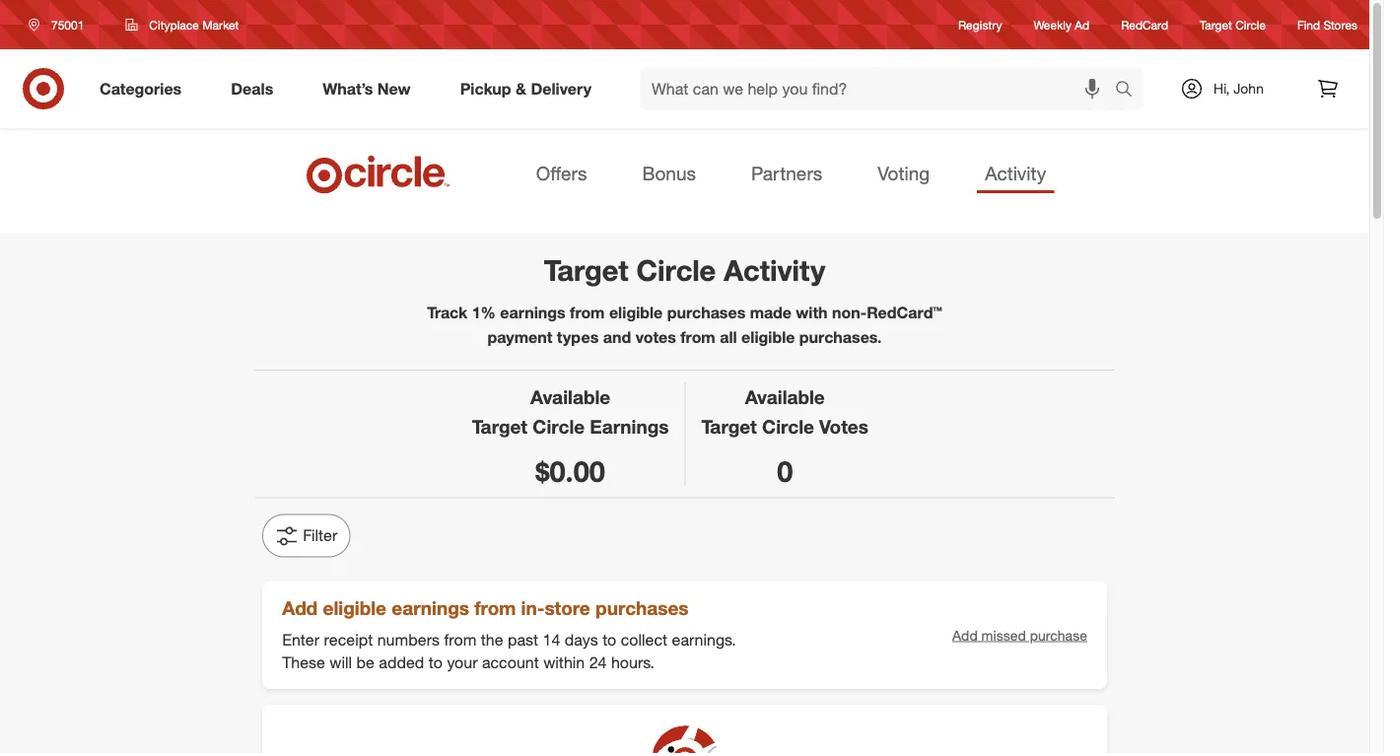 Task type: describe. For each thing, give the bounding box(es) containing it.
target circle activity
[[544, 253, 825, 288]]

collect
[[621, 630, 668, 649]]

enter receipt numbers from the past 14 days to collect earnings. these will be added to your account within 24 hours.
[[282, 630, 736, 672]]

pickup & delivery link
[[443, 67, 616, 110]]

pickup
[[460, 79, 511, 98]]

payment
[[487, 328, 552, 347]]

circle inside available target circle votes
[[762, 415, 814, 438]]

votes
[[636, 328, 676, 347]]

and
[[603, 328, 631, 347]]

weekly ad
[[1034, 17, 1089, 32]]

24
[[589, 652, 607, 672]]

&
[[516, 79, 526, 98]]

new
[[377, 79, 411, 98]]

partners link
[[743, 156, 830, 193]]

categories link
[[83, 67, 206, 110]]

0 horizontal spatial to
[[429, 652, 443, 672]]

redcard™
[[867, 303, 942, 322]]

earnings.
[[672, 630, 736, 649]]

earnings for eligible
[[392, 597, 469, 620]]

circle left find
[[1235, 17, 1266, 32]]

filter button
[[262, 514, 350, 558]]

2 horizontal spatial eligible
[[741, 328, 795, 347]]

deals
[[231, 79, 273, 98]]

weekly ad link
[[1034, 16, 1089, 33]]

earnings
[[590, 415, 669, 438]]

registry
[[958, 17, 1002, 32]]

pickup & delivery
[[460, 79, 591, 98]]

from left all
[[680, 328, 715, 347]]

partners
[[751, 162, 822, 184]]

what's
[[323, 79, 373, 98]]

votes
[[819, 415, 868, 438]]

registry link
[[958, 16, 1002, 33]]

hi, john
[[1214, 80, 1264, 97]]

categories
[[100, 79, 182, 98]]

add for add missed purchase
[[952, 626, 978, 644]]

purchases.
[[799, 328, 882, 347]]

filter
[[303, 526, 337, 545]]

numbers
[[377, 630, 440, 649]]

1 horizontal spatial to
[[602, 630, 616, 649]]

cityplace market button
[[113, 7, 252, 42]]

search button
[[1106, 67, 1153, 114]]

offers link
[[528, 156, 595, 193]]

2 vertical spatial eligible
[[323, 597, 386, 620]]

available target circle earnings
[[472, 386, 669, 438]]

missed
[[981, 626, 1026, 644]]

$0.00
[[536, 454, 605, 489]]

types
[[557, 328, 599, 347]]

receipt
[[324, 630, 373, 649]]

made
[[750, 303, 791, 322]]

target up hi,
[[1200, 17, 1232, 32]]

redcard
[[1121, 17, 1168, 32]]

add missed purchase link
[[952, 625, 1087, 645]]

75001 button
[[16, 7, 105, 42]]

bonus link
[[634, 156, 704, 193]]

earnings for 1%
[[500, 303, 565, 322]]

what's new
[[323, 79, 411, 98]]

added
[[379, 652, 424, 672]]

0 horizontal spatial activity
[[724, 253, 825, 288]]

hi,
[[1214, 80, 1230, 97]]

market
[[202, 17, 239, 32]]

the
[[481, 630, 503, 649]]

non-
[[832, 303, 867, 322]]

john
[[1233, 80, 1264, 97]]



Task type: vqa. For each thing, say whether or not it's contained in the screenshot.
topmost Add
yes



Task type: locate. For each thing, give the bounding box(es) containing it.
from for past
[[444, 630, 477, 649]]

1 horizontal spatial activity
[[985, 162, 1046, 184]]

available down types
[[530, 386, 610, 408]]

1 available from the left
[[530, 386, 610, 408]]

in-
[[521, 597, 545, 620]]

purchases inside track 1% earnings from eligible purchases made with non-redcard™ payment types and votes from all eligible purchases.
[[667, 303, 745, 322]]

be
[[356, 652, 374, 672]]

0 vertical spatial to
[[602, 630, 616, 649]]

target down payment
[[472, 415, 527, 438]]

within
[[543, 652, 585, 672]]

available up votes
[[745, 386, 825, 408]]

available
[[530, 386, 610, 408], [745, 386, 825, 408]]

enter
[[282, 630, 319, 649]]

redcard link
[[1121, 16, 1168, 33]]

available inside available target circle earnings
[[530, 386, 610, 408]]

0 vertical spatial add
[[282, 597, 318, 620]]

delivery
[[531, 79, 591, 98]]

from up types
[[570, 303, 605, 322]]

deals link
[[214, 67, 298, 110]]

target circle logo image
[[303, 154, 453, 195]]

earnings inside track 1% earnings from eligible purchases made with non-redcard™ payment types and votes from all eligible purchases.
[[500, 303, 565, 322]]

0 vertical spatial eligible
[[609, 303, 663, 322]]

target
[[1200, 17, 1232, 32], [544, 253, 628, 288], [472, 415, 527, 438], [701, 415, 757, 438]]

add eligible earnings from in-store purchases
[[282, 597, 689, 620]]

1 horizontal spatial earnings
[[500, 303, 565, 322]]

from up the
[[474, 597, 516, 620]]

1%
[[472, 303, 496, 322]]

track 1% earnings from eligible purchases made with non-redcard™ payment types and votes from all eligible purchases.
[[427, 303, 942, 347]]

account
[[482, 652, 539, 672]]

weekly
[[1034, 17, 1071, 32]]

target circle link
[[1200, 16, 1266, 33]]

from inside 'enter receipt numbers from the past 14 days to collect earnings. these will be added to your account within 24 hours.'
[[444, 630, 477, 649]]

circle inside available target circle earnings
[[533, 415, 585, 438]]

cityplace
[[149, 17, 199, 32]]

target circle
[[1200, 17, 1266, 32]]

0 vertical spatial earnings
[[500, 303, 565, 322]]

0 vertical spatial activity
[[985, 162, 1046, 184]]

hours.
[[611, 652, 654, 672]]

14
[[543, 630, 560, 649]]

will
[[330, 652, 352, 672]]

purchase
[[1030, 626, 1087, 644]]

purchases up collect
[[595, 597, 689, 620]]

1 vertical spatial to
[[429, 652, 443, 672]]

target up types
[[544, 253, 628, 288]]

from for purchases
[[570, 303, 605, 322]]

activity
[[985, 162, 1046, 184], [724, 253, 825, 288]]

purchases
[[667, 303, 745, 322], [595, 597, 689, 620]]

these
[[282, 652, 325, 672]]

0 horizontal spatial add
[[282, 597, 318, 620]]

to
[[602, 630, 616, 649], [429, 652, 443, 672]]

available inside available target circle votes
[[745, 386, 825, 408]]

offers
[[536, 162, 587, 184]]

0 horizontal spatial available
[[530, 386, 610, 408]]

What can we help you find? suggestions appear below search field
[[640, 67, 1120, 110]]

1 vertical spatial earnings
[[392, 597, 469, 620]]

available for 0
[[745, 386, 825, 408]]

eligible down made
[[741, 328, 795, 347]]

voting link
[[870, 156, 938, 193]]

search
[[1106, 81, 1153, 100]]

1 horizontal spatial available
[[745, 386, 825, 408]]

purchases up all
[[667, 303, 745, 322]]

bonus
[[642, 162, 696, 184]]

circle up $0.00
[[533, 415, 585, 438]]

available target circle votes
[[701, 386, 868, 438]]

voting
[[878, 162, 930, 184]]

add up the enter
[[282, 597, 318, 620]]

all
[[720, 328, 737, 347]]

1 horizontal spatial eligible
[[609, 303, 663, 322]]

earnings
[[500, 303, 565, 322], [392, 597, 469, 620]]

circle
[[1235, 17, 1266, 32], [636, 253, 716, 288], [533, 415, 585, 438], [762, 415, 814, 438]]

circle up track 1% earnings from eligible purchases made with non-redcard™ payment types and votes from all eligible purchases.
[[636, 253, 716, 288]]

find
[[1297, 17, 1320, 32]]

earnings up payment
[[500, 303, 565, 322]]

to left your
[[429, 652, 443, 672]]

1 vertical spatial purchases
[[595, 597, 689, 620]]

circle up 0
[[762, 415, 814, 438]]

75001
[[51, 17, 84, 32]]

eligible
[[609, 303, 663, 322], [741, 328, 795, 347], [323, 597, 386, 620]]

1 vertical spatial activity
[[724, 253, 825, 288]]

target down all
[[701, 415, 757, 438]]

what's new link
[[306, 67, 435, 110]]

1 vertical spatial eligible
[[741, 328, 795, 347]]

days
[[565, 630, 598, 649]]

1 vertical spatial add
[[952, 626, 978, 644]]

activity link
[[977, 156, 1054, 193]]

with
[[796, 303, 828, 322]]

past
[[508, 630, 538, 649]]

stores
[[1323, 17, 1357, 32]]

from up your
[[444, 630, 477, 649]]

0
[[777, 454, 793, 489]]

find stores
[[1297, 17, 1357, 32]]

available for $0.00
[[530, 386, 610, 408]]

1 horizontal spatial add
[[952, 626, 978, 644]]

0 horizontal spatial earnings
[[392, 597, 469, 620]]

target inside available target circle votes
[[701, 415, 757, 438]]

eligible up receipt
[[323, 597, 386, 620]]

your
[[447, 652, 478, 672]]

to up "24"
[[602, 630, 616, 649]]

ad
[[1075, 17, 1089, 32]]

0 horizontal spatial eligible
[[323, 597, 386, 620]]

add inside the add missed purchase link
[[952, 626, 978, 644]]

eligible up and
[[609, 303, 663, 322]]

from
[[570, 303, 605, 322], [680, 328, 715, 347], [474, 597, 516, 620], [444, 630, 477, 649]]

track
[[427, 303, 467, 322]]

0 vertical spatial purchases
[[667, 303, 745, 322]]

add left missed
[[952, 626, 978, 644]]

earnings up numbers
[[392, 597, 469, 620]]

add for add eligible earnings from in-store purchases
[[282, 597, 318, 620]]

from for store
[[474, 597, 516, 620]]

target inside available target circle earnings
[[472, 415, 527, 438]]

2 available from the left
[[745, 386, 825, 408]]

find stores link
[[1297, 16, 1357, 33]]

cityplace market
[[149, 17, 239, 32]]

store
[[545, 597, 590, 620]]

add missed purchase
[[952, 626, 1087, 644]]

add
[[282, 597, 318, 620], [952, 626, 978, 644]]



